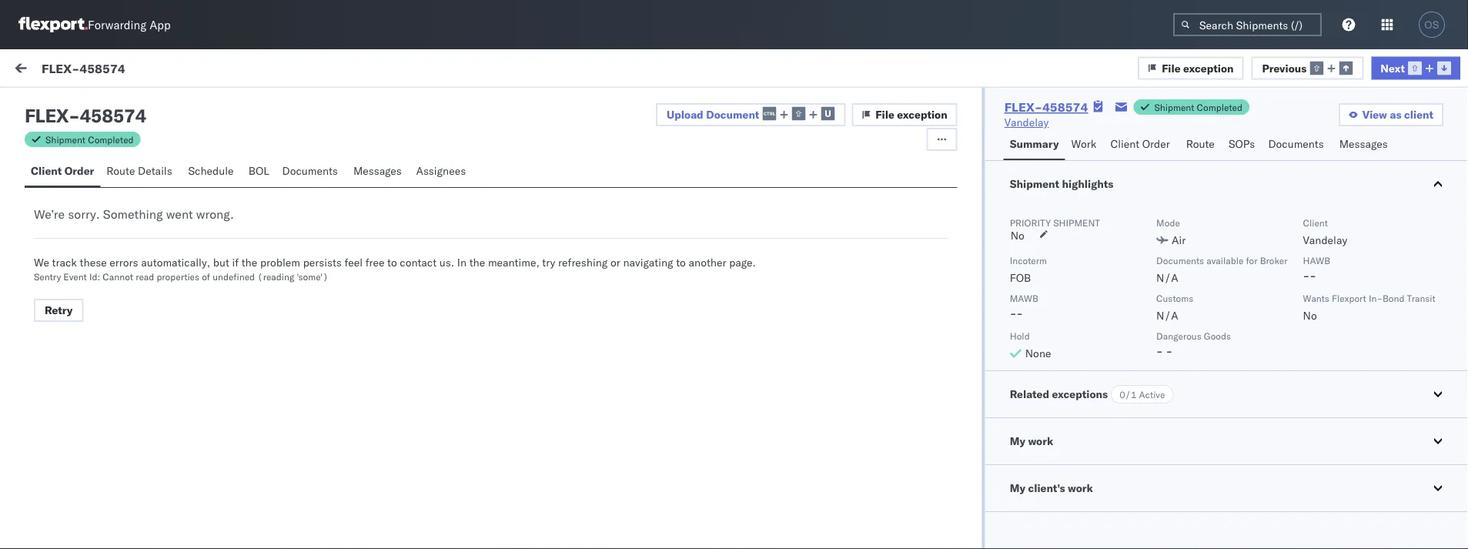 Task type: locate. For each thing, give the bounding box(es) containing it.
1 horizontal spatial documents button
[[1263, 130, 1334, 160]]

client right work button
[[1111, 137, 1140, 151]]

0 vertical spatial exception
[[1184, 61, 1234, 75]]

0 horizontal spatial order
[[64, 164, 94, 178]]

1 vertical spatial j z
[[53, 238, 60, 247]]

1 horizontal spatial work
[[1072, 137, 1097, 151]]

1 j from the top
[[53, 169, 55, 178]]

next button
[[1372, 56, 1461, 80]]

1 j z from the top
[[53, 169, 60, 178]]

0 vertical spatial 2026,
[[541, 179, 571, 193]]

shipment down flex
[[45, 134, 86, 145]]

0 vertical spatial test
[[109, 167, 129, 180]]

documents right sops button
[[1269, 137, 1325, 151]]

transit
[[1408, 292, 1436, 304]]

my work
[[15, 59, 84, 80], [1010, 434, 1054, 448]]

vandelay up hawb
[[1304, 233, 1348, 247]]

2 vertical spatial j
[[53, 307, 55, 317]]

1 vertical spatial file
[[876, 108, 895, 121]]

1 vertical spatial am
[[607, 248, 624, 262]]

(0) inside button
[[68, 98, 88, 111]]

previous button
[[1252, 56, 1364, 80]]

my work up external
[[15, 59, 84, 80]]

priority
[[1010, 217, 1052, 228]]

2026, right 8,
[[535, 526, 565, 539]]

20,
[[522, 179, 538, 193], [522, 248, 538, 262]]

route for route
[[1187, 137, 1215, 151]]

my up external
[[15, 59, 40, 80]]

meantime,
[[488, 256, 540, 269]]

order left route button
[[1143, 137, 1171, 151]]

2 to from the left
[[676, 256, 686, 269]]

0 vertical spatial route
[[1187, 137, 1215, 151]]

client order right work button
[[1111, 137, 1171, 151]]

j up "track"
[[53, 238, 55, 247]]

messages left assignees
[[353, 164, 402, 178]]

my left client's
[[1010, 481, 1026, 495]]

zhao down read
[[132, 305, 156, 319]]

1 dec from the top
[[500, 179, 519, 193]]

2 horizontal spatial shipment
[[1155, 101, 1195, 113]]

client order button up the highlights
[[1105, 130, 1181, 160]]

n/a down customs
[[1157, 309, 1179, 322]]

my up my client's work
[[1010, 434, 1026, 448]]

j down message
[[53, 169, 55, 178]]

zhao up errors
[[132, 236, 156, 250]]

j
[[53, 169, 55, 178], [53, 238, 55, 247], [53, 307, 55, 317]]

related left route button
[[1145, 134, 1177, 145]]

0 horizontal spatial messages
[[353, 164, 402, 178]]

2026, for 6:39
[[535, 526, 565, 539]]

pst right pm
[[613, 526, 632, 539]]

route left 'details'
[[107, 164, 135, 178]]

flex- 458574 down air
[[1144, 248, 1217, 262]]

documents right bol button
[[282, 164, 338, 178]]

internal (0)
[[103, 98, 164, 111]]

2 resize handle column header from the left
[[797, 129, 815, 549]]

of
[[202, 271, 210, 282]]

vandelay up summary
[[1005, 116, 1049, 129]]

test left 'details'
[[109, 167, 129, 180]]

j z
[[53, 169, 60, 178], [53, 238, 60, 247], [53, 307, 60, 317]]

0 vertical spatial client
[[1111, 137, 1140, 151]]

1 vertical spatial dec
[[500, 248, 519, 262]]

3 dec from the top
[[500, 526, 519, 539]]

to right free
[[387, 256, 397, 269]]

event
[[63, 271, 87, 282]]

retry
[[45, 303, 73, 317]]

z down sentry
[[55, 307, 60, 317]]

1 horizontal spatial my work
[[1010, 434, 1054, 448]]

the right if in the top left of the page
[[242, 256, 258, 269]]

dec left 8,
[[500, 526, 519, 539]]

messages button left assignees
[[347, 157, 410, 187]]

2 jason- from the top
[[75, 236, 109, 250]]

another
[[689, 256, 727, 269]]

documents down air
[[1157, 255, 1205, 266]]

ttt
[[46, 193, 58, 207], [46, 263, 58, 276]]

j z down message
[[53, 169, 60, 178]]

jason-test zhao down cannot
[[75, 305, 156, 319]]

1 vertical spatial 2026,
[[541, 248, 571, 262]]

jason- for dec 20, 2026, 12:36 am pst
[[75, 167, 109, 180]]

(0) right external
[[68, 98, 88, 111]]

work up the highlights
[[1072, 137, 1097, 151]]

client order button
[[1105, 130, 1181, 160], [25, 157, 100, 187]]

no down the 'wants'
[[1304, 309, 1318, 322]]

jason-test zhao for dec 20, 2026, 12:36 am pst
[[75, 167, 156, 180]]

j z down sentry
[[53, 307, 60, 317]]

errors
[[110, 256, 138, 269]]

flex- 458574 down dangerous goods - -
[[1144, 387, 1217, 401]]

2026, left 12:36
[[541, 179, 571, 193]]

2 20, from the top
[[522, 248, 538, 262]]

jason- up these
[[75, 236, 109, 250]]

2 vertical spatial j z
[[53, 307, 60, 317]]

1 horizontal spatial to
[[676, 256, 686, 269]]

0 horizontal spatial vandelay
[[1005, 116, 1049, 129]]

1 vertical spatial jason-
[[75, 236, 109, 250]]

1 vertical spatial zhao
[[132, 236, 156, 250]]

documents button right "bol"
[[276, 157, 347, 187]]

dangerous goods - -
[[1157, 330, 1232, 358]]

2 vertical spatial documents
[[1157, 255, 1205, 266]]

0 vertical spatial flex-458574
[[42, 60, 125, 76]]

the right in
[[470, 256, 485, 269]]

dec for dec 20, 2026, 12:35 am pst
[[500, 248, 519, 262]]

z down message
[[55, 169, 60, 178]]

view as client
[[1363, 108, 1434, 121]]

0 horizontal spatial messages button
[[347, 157, 410, 187]]

am right 12:35
[[607, 248, 624, 262]]

0 vertical spatial shipment
[[1155, 101, 1195, 113]]

shipment completed up related work item/shipment on the top of page
[[1155, 101, 1243, 113]]

j z up "track"
[[53, 238, 60, 247]]

2 horizontal spatial client
[[1304, 217, 1329, 228]]

track
[[52, 256, 77, 269]]

cannot
[[103, 271, 133, 282]]

1 vertical spatial work
[[1072, 137, 1097, 151]]

1 vertical spatial file exception
[[876, 108, 948, 121]]

1 vertical spatial 20,
[[522, 248, 538, 262]]

resize handle column header
[[474, 129, 493, 549], [797, 129, 815, 549], [1119, 129, 1137, 549], [1441, 129, 1460, 549]]

client order down message
[[31, 164, 94, 178]]

1 vertical spatial completed
[[88, 134, 134, 145]]

1 the from the left
[[242, 256, 258, 269]]

20, left 12:36
[[522, 179, 538, 193]]

1 (0) from the left
[[68, 98, 88, 111]]

0 vertical spatial n/a
[[1157, 271, 1179, 285]]

no down priority
[[1011, 229, 1025, 242]]

1 vertical spatial my work
[[1010, 434, 1054, 448]]

0 vertical spatial file
[[1162, 61, 1181, 75]]

0 horizontal spatial client order button
[[25, 157, 100, 187]]

0 horizontal spatial file
[[876, 108, 895, 121]]

1 vertical spatial jason-test zhao
[[75, 236, 156, 250]]

work left item/shipment on the top
[[1179, 134, 1200, 145]]

2026,
[[541, 179, 571, 193], [541, 248, 571, 262], [535, 526, 565, 539]]

6:39
[[567, 526, 591, 539]]

documents
[[1269, 137, 1325, 151], [282, 164, 338, 178], [1157, 255, 1205, 266]]

shipment down "summary" button
[[1010, 177, 1060, 191]]

sops
[[1229, 137, 1256, 151]]

0 vertical spatial documents
[[1269, 137, 1325, 151]]

1 jason-test zhao from the top
[[75, 167, 156, 180]]

1 horizontal spatial order
[[1143, 137, 1171, 151]]

0 vertical spatial zhao
[[132, 167, 156, 180]]

client vandelay incoterm fob
[[1010, 217, 1348, 285]]

order down message
[[64, 164, 94, 178]]

2 vertical spatial jason-test zhao
[[75, 305, 156, 319]]

view
[[1363, 108, 1388, 121]]

(0) right internal
[[144, 98, 164, 111]]

flex- 458574 down active on the right of page
[[1144, 456, 1217, 470]]

messages button
[[1334, 130, 1397, 160], [347, 157, 410, 187]]

1 vertical spatial z
[[55, 238, 60, 247]]

am for 12:36
[[607, 179, 624, 193]]

2 dec from the top
[[500, 248, 519, 262]]

1 to from the left
[[387, 256, 397, 269]]

to left another
[[676, 256, 686, 269]]

flex-458574 down forwarding app link at the top left
[[42, 60, 125, 76]]

client
[[1111, 137, 1140, 151], [31, 164, 62, 178], [1304, 217, 1329, 228]]

0 vertical spatial related
[[1145, 134, 1177, 145]]

2 zhao from the top
[[132, 236, 156, 250]]

client for the rightmost client order button
[[1111, 137, 1140, 151]]

1 horizontal spatial client
[[1111, 137, 1140, 151]]

0 vertical spatial jason-
[[75, 167, 109, 180]]

as
[[1391, 108, 1402, 121]]

zhao up we're sorry. something went wrong.
[[132, 167, 156, 180]]

jason- up sorry.
[[75, 167, 109, 180]]

ttt for dec 20, 2026, 12:35 am pst
[[46, 263, 58, 276]]

0 horizontal spatial client
[[31, 164, 62, 178]]

flex-458574 up summary
[[1005, 99, 1089, 115]]

1 am from the top
[[607, 179, 624, 193]]

we're
[[34, 206, 65, 222]]

jason-test zhao
[[75, 167, 156, 180], [75, 236, 156, 250], [75, 305, 156, 319]]

1 vertical spatial pst
[[627, 248, 646, 262]]

upload document button
[[656, 103, 846, 126]]

5 flex- 458574 from the top
[[1144, 526, 1217, 539]]

n/a
[[1157, 271, 1179, 285], [1157, 309, 1179, 322]]

ttt left sorry.
[[46, 193, 58, 207]]

3 test from the top
[[109, 305, 129, 319]]

1 horizontal spatial flex-458574
[[1005, 99, 1089, 115]]

1 horizontal spatial route
[[1187, 137, 1215, 151]]

1 vertical spatial test
[[109, 236, 129, 250]]

1 horizontal spatial related
[[1145, 134, 1177, 145]]

documents button right sops
[[1263, 130, 1334, 160]]

2 z from the top
[[55, 238, 60, 247]]

jason-test zhao up errors
[[75, 236, 156, 250]]

3 jason- from the top
[[75, 305, 109, 319]]

page.
[[730, 256, 756, 269]]

dec 8, 2026, 6:39 pm pst
[[500, 526, 632, 539]]

problem
[[260, 256, 300, 269]]

z up "track"
[[55, 238, 60, 247]]

wants flexport in-bond transit no
[[1304, 292, 1436, 322]]

1 zhao from the top
[[132, 167, 156, 180]]

1 test from the top
[[109, 167, 129, 180]]

0 vertical spatial jason-test zhao
[[75, 167, 156, 180]]

shipment completed
[[1155, 101, 1243, 113], [45, 134, 134, 145]]

my work up client's
[[1010, 434, 1054, 448]]

2026, left 12:35
[[541, 248, 571, 262]]

0 vertical spatial j z
[[53, 169, 60, 178]]

2 (0) from the left
[[144, 98, 164, 111]]

client order button down message
[[25, 157, 100, 187]]

1 n/a from the top
[[1157, 271, 1179, 285]]

pst right or at the left of page
[[627, 248, 646, 262]]

ttt left event
[[46, 263, 58, 276]]

1 jason- from the top
[[75, 167, 109, 180]]

1 horizontal spatial vandelay
[[1304, 233, 1348, 247]]

0 horizontal spatial completed
[[88, 134, 134, 145]]

client up hawb
[[1304, 217, 1329, 228]]

0 vertical spatial shipment completed
[[1155, 101, 1243, 113]]

us.
[[440, 256, 455, 269]]

1 ttt from the top
[[46, 193, 58, 207]]

2 vertical spatial my
[[1010, 481, 1026, 495]]

0 horizontal spatial shipment completed
[[45, 134, 134, 145]]

0 vertical spatial dec
[[500, 179, 519, 193]]

2 vertical spatial test
[[109, 305, 129, 319]]

(reading
[[257, 271, 294, 282]]

in
[[457, 256, 467, 269]]

work button
[[1066, 130, 1105, 160]]

0 vertical spatial work
[[149, 63, 175, 77]]

shipment completed down flex - 458574
[[45, 134, 134, 145]]

0 horizontal spatial exception
[[898, 108, 948, 121]]

1 horizontal spatial no
[[1304, 309, 1318, 322]]

am right 12:36
[[607, 179, 624, 193]]

(0)
[[68, 98, 88, 111], [144, 98, 164, 111]]

2026, for 12:35
[[541, 248, 571, 262]]

n/a up customs
[[1157, 271, 1179, 285]]

none
[[1026, 347, 1052, 360]]

0 horizontal spatial (0)
[[68, 98, 88, 111]]

messages down view
[[1340, 137, 1389, 151]]

file
[[1162, 61, 1181, 75], [876, 108, 895, 121]]

1 vertical spatial exception
[[898, 108, 948, 121]]

4 flex- 458574 from the top
[[1144, 456, 1217, 470]]

20, left the try
[[522, 248, 538, 262]]

1 vertical spatial messages
[[353, 164, 402, 178]]

hold
[[1010, 330, 1030, 342]]

sorry.
[[68, 206, 100, 222]]

2 vertical spatial dec
[[500, 526, 519, 539]]

test for dec 20, 2026, 12:35 am pst
[[109, 236, 129, 250]]

2 vertical spatial 2026,
[[535, 526, 565, 539]]

client down message
[[31, 164, 62, 178]]

1 vertical spatial documents
[[282, 164, 338, 178]]

j for dec 20, 2026, 12:35 am pst
[[53, 238, 55, 247]]

messages button down view
[[1334, 130, 1397, 160]]

2 j from the top
[[53, 238, 55, 247]]

documents button
[[1263, 130, 1334, 160], [276, 157, 347, 187]]

1 z from the top
[[55, 169, 60, 178]]

1 vertical spatial my
[[1010, 434, 1026, 448]]

my
[[15, 59, 40, 80], [1010, 434, 1026, 448], [1010, 481, 1026, 495]]

0 horizontal spatial to
[[387, 256, 397, 269]]

1 horizontal spatial the
[[470, 256, 485, 269]]

schedule
[[188, 164, 234, 178]]

n/a inside documents available for broker n/a
[[1157, 271, 1179, 285]]

2 ttt from the top
[[46, 263, 58, 276]]

2 vertical spatial pst
[[613, 526, 632, 539]]

1 20, from the top
[[522, 179, 538, 193]]

related down none
[[1010, 387, 1050, 401]]

customs n/a
[[1157, 292, 1194, 322]]

2 n/a from the top
[[1157, 309, 1179, 322]]

zhao for dec 20, 2026, 12:35 am pst
[[132, 236, 156, 250]]

0 horizontal spatial the
[[242, 256, 258, 269]]

1 horizontal spatial documents
[[1157, 255, 1205, 266]]

flex- 458574 down my client's work button
[[1144, 526, 1217, 539]]

2 vertical spatial zhao
[[132, 305, 156, 319]]

dec right "assignees" "button"
[[500, 179, 519, 193]]

pst right 12:36
[[627, 179, 646, 193]]

2 j z from the top
[[53, 238, 60, 247]]

schedule button
[[182, 157, 243, 187]]

jason-test zhao up something
[[75, 167, 156, 180]]

2 jason-test zhao from the top
[[75, 236, 156, 250]]

1 vertical spatial flex-458574
[[1005, 99, 1089, 115]]

flex- 458574 down customs
[[1144, 318, 1217, 331]]

client order
[[1111, 137, 1171, 151], [31, 164, 94, 178]]

0 vertical spatial am
[[607, 179, 624, 193]]

pst for dec 20, 2026, 12:36 am pst
[[627, 179, 646, 193]]

import work button
[[108, 49, 181, 91]]

1 vertical spatial j
[[53, 238, 55, 247]]

0 horizontal spatial route
[[107, 164, 135, 178]]

z for dec 20, 2026, 12:35 am pst
[[55, 238, 60, 247]]

completed
[[1197, 101, 1243, 113], [88, 134, 134, 145]]

2 vertical spatial z
[[55, 307, 60, 317]]

20, for dec 20, 2026, 12:35 am pst
[[522, 248, 538, 262]]

1 horizontal spatial exception
[[1184, 61, 1234, 75]]

1 horizontal spatial file
[[1162, 61, 1181, 75]]

completed up item/shipment on the top
[[1197, 101, 1243, 113]]

0 horizontal spatial client order
[[31, 164, 94, 178]]

bond
[[1383, 292, 1405, 304]]

am
[[607, 179, 624, 193], [607, 248, 624, 262]]

route left sops
[[1187, 137, 1215, 151]]

2 am from the top
[[607, 248, 624, 262]]

3 zhao from the top
[[132, 305, 156, 319]]

dec 20, 2026, 12:36 am pst
[[500, 179, 646, 193]]

vandelay inside client vandelay incoterm fob
[[1304, 233, 1348, 247]]

1 horizontal spatial (0)
[[144, 98, 164, 111]]

j down sentry
[[53, 307, 55, 317]]

jason- right retry
[[75, 305, 109, 319]]

0 horizontal spatial no
[[1011, 229, 1025, 242]]

id:
[[89, 271, 100, 282]]

0 vertical spatial file exception
[[1162, 61, 1234, 75]]

1 vertical spatial shipment completed
[[45, 134, 134, 145]]

test down cannot
[[109, 305, 129, 319]]

test up errors
[[109, 236, 129, 250]]

free
[[366, 256, 385, 269]]

2 test from the top
[[109, 236, 129, 250]]

flex- 458574
[[1144, 248, 1217, 262], [1144, 318, 1217, 331], [1144, 387, 1217, 401], [1144, 456, 1217, 470], [1144, 526, 1217, 539]]

my client's work button
[[986, 465, 1469, 511]]

contact
[[400, 256, 437, 269]]

0 horizontal spatial documents button
[[276, 157, 347, 187]]

0 vertical spatial order
[[1143, 137, 1171, 151]]

0 horizontal spatial shipment
[[45, 134, 86, 145]]

1 vertical spatial related
[[1010, 387, 1050, 401]]

j z for dec 20, 2026, 12:35 am pst
[[53, 238, 60, 247]]

something
[[103, 206, 163, 222]]

(0) inside button
[[144, 98, 164, 111]]

we track these errors automatically, but if the problem persists feel free to contact us. in the meantime, try refreshing or navigating to another page. sentry event id: cannot read properties of undefined (reading 'some')
[[34, 256, 756, 282]]

exceptions
[[1053, 387, 1109, 401]]

undefined
[[213, 271, 255, 282]]

mode
[[1157, 217, 1181, 228]]

shipment up related work item/shipment on the top of page
[[1155, 101, 1195, 113]]

completed down flex - 458574
[[88, 134, 134, 145]]

read
[[136, 271, 154, 282]]

work right import
[[149, 63, 175, 77]]

client's
[[1029, 481, 1066, 495]]

ttt for dec 20, 2026, 12:36 am pst
[[46, 193, 58, 207]]

dec left the try
[[500, 248, 519, 262]]

pst for dec 8, 2026, 6:39 pm pst
[[613, 526, 632, 539]]

1 vertical spatial route
[[107, 164, 135, 178]]

0 vertical spatial 20,
[[522, 179, 538, 193]]

test
[[109, 167, 129, 180], [109, 236, 129, 250], [109, 305, 129, 319]]



Task type: vqa. For each thing, say whether or not it's contained in the screenshot.
message list
no



Task type: describe. For each thing, give the bounding box(es) containing it.
forwarding
[[88, 17, 147, 32]]

client inside client vandelay incoterm fob
[[1304, 217, 1329, 228]]

shipment highlights
[[1010, 177, 1114, 191]]

highlights
[[1063, 177, 1114, 191]]

flex-458574 link
[[1005, 99, 1089, 115]]

app
[[150, 17, 171, 32]]

no inside the wants flexport in-bond transit no
[[1304, 309, 1318, 322]]

0 vertical spatial messages
[[1340, 137, 1389, 151]]

but
[[213, 256, 229, 269]]

12:36
[[574, 179, 604, 193]]

flexport. image
[[18, 17, 88, 32]]

dec for dec 8, 2026, 6:39 pm pst
[[500, 526, 519, 539]]

view as client button
[[1339, 103, 1444, 126]]

zhao for dec 20, 2026, 12:36 am pst
[[132, 167, 156, 180]]

we're sorry. something went wrong.
[[34, 206, 234, 222]]

message
[[48, 134, 85, 145]]

for
[[1247, 255, 1258, 266]]

related exceptions
[[1010, 387, 1109, 401]]

my work button
[[986, 418, 1469, 464]]

1 flex- 458574 from the top
[[1144, 248, 1217, 262]]

import
[[114, 63, 147, 77]]

jason- for dec 20, 2026, 12:35 am pst
[[75, 236, 109, 250]]

0 vertical spatial my work
[[15, 59, 84, 80]]

1 vertical spatial shipment
[[45, 134, 86, 145]]

12:35
[[574, 248, 604, 262]]

flex
[[25, 104, 69, 127]]

0 vertical spatial vandelay
[[1005, 116, 1049, 129]]

my for my work button
[[1010, 434, 1026, 448]]

details
[[138, 164, 172, 178]]

persists
[[303, 256, 342, 269]]

shipment
[[1054, 217, 1101, 228]]

route details button
[[100, 157, 182, 187]]

assignees button
[[410, 157, 475, 187]]

my work inside button
[[1010, 434, 1054, 448]]

1 horizontal spatial client order button
[[1105, 130, 1181, 160]]

document
[[706, 108, 760, 121]]

we
[[34, 256, 49, 269]]

vandelay link
[[1005, 115, 1049, 130]]

fob
[[1010, 271, 1032, 285]]

work up client's
[[1029, 434, 1054, 448]]

1 horizontal spatial messages button
[[1334, 130, 1397, 160]]

dangerous
[[1157, 330, 1202, 342]]

dec 20, 2026, 12:35 am pst
[[500, 248, 646, 262]]

hawb
[[1304, 255, 1331, 266]]

broker
[[1261, 255, 1288, 266]]

0 vertical spatial my
[[15, 59, 40, 80]]

flexport
[[1333, 292, 1367, 304]]

wants
[[1304, 292, 1330, 304]]

forwarding app
[[88, 17, 171, 32]]

3 flex- 458574 from the top
[[1144, 387, 1217, 401]]

20, for dec 20, 2026, 12:36 am pst
[[522, 179, 538, 193]]

documents inside documents available for broker n/a
[[1157, 255, 1205, 266]]

4 resize handle column header from the left
[[1441, 129, 1460, 549]]

external
[[25, 98, 65, 111]]

forwarding app link
[[18, 17, 171, 32]]

pm
[[594, 526, 610, 539]]

j z for dec 20, 2026, 12:36 am pst
[[53, 169, 60, 178]]

incoterm
[[1010, 255, 1048, 266]]

Search Shipments (/) text field
[[1174, 13, 1323, 36]]

shipment highlights button
[[986, 161, 1469, 207]]

1 horizontal spatial client order
[[1111, 137, 1171, 151]]

1 horizontal spatial file exception
[[1162, 61, 1234, 75]]

my for my client's work button
[[1010, 481, 1026, 495]]

customs
[[1157, 292, 1194, 304]]

summary
[[1010, 137, 1059, 151]]

hawb --
[[1304, 255, 1331, 282]]

documents available for broker n/a
[[1157, 255, 1288, 285]]

test for dec 20, 2026, 12:36 am pst
[[109, 167, 129, 180]]

1 horizontal spatial completed
[[1197, 101, 1243, 113]]

n/a inside customs n/a
[[1157, 309, 1179, 322]]

internal
[[103, 98, 141, 111]]

am for 12:35
[[607, 248, 624, 262]]

import work
[[114, 63, 175, 77]]

if
[[232, 256, 239, 269]]

1 vertical spatial client order
[[31, 164, 94, 178]]

these
[[80, 256, 107, 269]]

3 j z from the top
[[53, 307, 60, 317]]

route button
[[1181, 130, 1223, 160]]

automatically,
[[141, 256, 210, 269]]

8,
[[522, 526, 532, 539]]

upload
[[667, 108, 704, 121]]

work inside button
[[1072, 137, 1097, 151]]

j for dec 20, 2026, 12:36 am pst
[[53, 169, 55, 178]]

3 jason-test zhao from the top
[[75, 305, 156, 319]]

properties
[[157, 271, 200, 282]]

try
[[543, 256, 556, 269]]

shipment inside button
[[1010, 177, 1060, 191]]

flex - 458574
[[25, 104, 146, 127]]

0/1
[[1120, 389, 1137, 400]]

3 z from the top
[[55, 307, 60, 317]]

related work item/shipment
[[1145, 134, 1265, 145]]

in-
[[1370, 292, 1383, 304]]

upload document
[[667, 108, 760, 121]]

external (0) button
[[18, 91, 97, 121]]

sentry
[[34, 271, 61, 282]]

assignees
[[416, 164, 466, 178]]

dec for dec 20, 2026, 12:36 am pst
[[500, 179, 519, 193]]

related for related exceptions
[[1010, 387, 1050, 401]]

3 resize handle column header from the left
[[1119, 129, 1137, 549]]

1 resize handle column header from the left
[[474, 129, 493, 549]]

2026, for 12:36
[[541, 179, 571, 193]]

work up external (0)
[[44, 59, 84, 80]]

z for dec 20, 2026, 12:36 am pst
[[55, 169, 60, 178]]

work right client's
[[1068, 481, 1094, 495]]

refreshing
[[559, 256, 608, 269]]

route for route details
[[107, 164, 135, 178]]

priority shipment
[[1010, 217, 1101, 228]]

jason-test zhao for dec 20, 2026, 12:35 am pst
[[75, 236, 156, 250]]

pst for dec 20, 2026, 12:35 am pst
[[627, 248, 646, 262]]

os
[[1425, 19, 1440, 30]]

work inside "button"
[[149, 63, 175, 77]]

0 horizontal spatial flex-458574
[[42, 60, 125, 76]]

2 flex- 458574 from the top
[[1144, 318, 1217, 331]]

2 the from the left
[[470, 256, 485, 269]]

'some')
[[297, 271, 329, 282]]

mawb --
[[1010, 292, 1039, 320]]

route details
[[107, 164, 172, 178]]

order for the left client order button
[[64, 164, 94, 178]]

air
[[1172, 233, 1186, 247]]

documents for the leftmost documents button
[[282, 164, 338, 178]]

available
[[1207, 255, 1244, 266]]

(0) for internal (0)
[[144, 98, 164, 111]]

active
[[1140, 389, 1166, 400]]

related for related work item/shipment
[[1145, 134, 1177, 145]]

documents for documents button to the right
[[1269, 137, 1325, 151]]

client
[[1405, 108, 1434, 121]]

3 j from the top
[[53, 307, 55, 317]]

sops button
[[1223, 130, 1263, 160]]

client for the left client order button
[[31, 164, 62, 178]]

(0) for external (0)
[[68, 98, 88, 111]]

wrong.
[[196, 206, 234, 222]]

order for the rightmost client order button
[[1143, 137, 1171, 151]]



